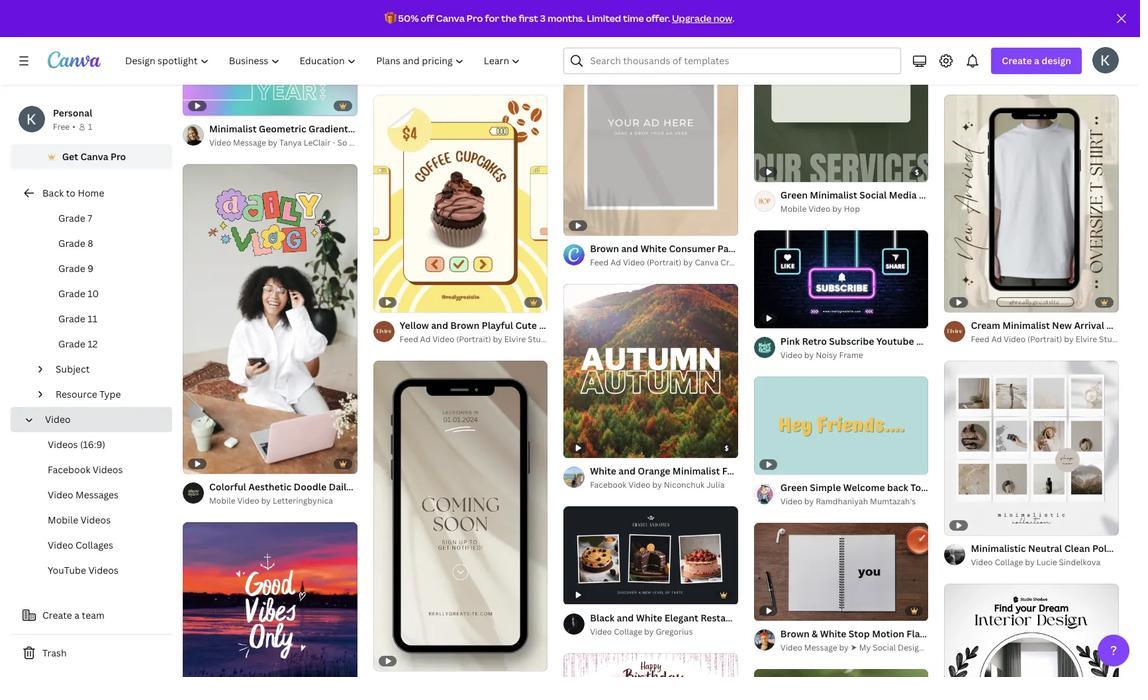 Task type: locate. For each thing, give the bounding box(es) containing it.
studio for minimalist geometric gradient happy new year video message
[[371, 137, 397, 148]]

pink retro subscribe youtube video link
[[781, 334, 942, 349]]

0 vertical spatial pro
[[467, 12, 483, 25]]

brown and white consumer package goods free video ads feed ad video (portrait) by canva creative studio
[[590, 242, 855, 268]]

facebook inside "facebook videos" link
[[48, 464, 90, 476]]

video by ramdhaniyah mumtazah's
[[781, 496, 916, 507]]

collage down black
[[614, 626, 642, 637]]

minimalist left geometric
[[209, 122, 257, 135]]

2 horizontal spatial (portrait)
[[1028, 334, 1062, 345]]

by inside white and orange minimalist fall facebook video facebook video by niconchuk julia
[[653, 480, 662, 491]]

the
[[501, 12, 517, 25]]

2 grade from the top
[[58, 237, 85, 250]]

2 vertical spatial white
[[636, 612, 662, 624]]

canva down consumer
[[695, 257, 719, 268]]

1 vertical spatial message
[[233, 137, 266, 148]]

a left the 'design'
[[1034, 54, 1040, 67]]

video inside green minimalist social media agency services instagram reel mobile video by hop
[[809, 203, 831, 214]]

0 horizontal spatial new
[[382, 122, 402, 135]]

feed ad video (portrait) by elvire studio link down playful
[[400, 333, 553, 346]]

collage
[[995, 67, 1023, 79], [995, 557, 1023, 568], [781, 612, 814, 624], [614, 626, 642, 637]]

elegant
[[665, 612, 699, 624]]

minimalist up "niconchuk"
[[673, 465, 720, 478]]

video message by ➤ my social designer link
[[781, 642, 932, 655]]

create for create a design
[[1002, 54, 1032, 67]]

1 horizontal spatial $
[[915, 167, 920, 177]]

video collage by lucie sindelkova
[[971, 557, 1101, 568]]

yellow
[[400, 319, 429, 332]]

a for design
[[1034, 54, 1040, 67]]

new inside minimalist geometric gradient happy new year video message video message by tanya leclair - so swell studio
[[382, 122, 402, 135]]

(16:9)
[[80, 438, 105, 451]]

2 horizontal spatial message
[[804, 643, 837, 654]]

message down geometric
[[233, 137, 266, 148]]

1 feed ad video (portrait) by elvire studio link from the left
[[400, 333, 553, 346]]

studio inside the cream minimalist new arrival oversize feed ad video (portrait) by elvire studio
[[1099, 334, 1125, 345]]

grade inside grade 10 link
[[58, 287, 85, 300]]

0 horizontal spatial brown
[[450, 319, 480, 332]]

black
[[590, 612, 615, 624]]

Search search field
[[590, 48, 893, 74]]

and
[[621, 242, 639, 255], [431, 319, 448, 332], [619, 465, 636, 478], [617, 612, 634, 624]]

1 horizontal spatial free
[[788, 242, 808, 255]]

creative
[[499, 67, 531, 79], [1094, 67, 1126, 79], [721, 257, 753, 268]]

type
[[99, 388, 121, 401]]

first
[[519, 12, 538, 25]]

creative inside brown and white consumer package goods free video ads feed ad video (portrait) by canva creative studio
[[721, 257, 753, 268]]

minimalist right cream
[[1003, 319, 1050, 332]]

pro
[[467, 12, 483, 25], [111, 150, 126, 163]]

message down facebook video by canva creative studio link
[[454, 122, 493, 135]]

0 vertical spatial white
[[641, 242, 667, 255]]

ad
[[611, 257, 621, 268], [621, 319, 633, 332], [420, 334, 431, 345], [992, 334, 1002, 345]]

1 vertical spatial a
[[74, 609, 80, 622]]

grade inside grade 12 link
[[58, 338, 85, 350]]

video by noisy frame link
[[781, 349, 929, 362]]

free inside brown and white consumer package goods free video ads feed ad video (portrait) by canva creative studio
[[788, 242, 808, 255]]

new left arrival
[[1052, 319, 1072, 332]]

brown
[[590, 242, 619, 255], [450, 319, 480, 332]]

1 horizontal spatial pro
[[467, 12, 483, 25]]

gradient
[[309, 122, 348, 135]]

video
[[438, 67, 460, 79], [971, 67, 993, 79], [426, 122, 452, 135], [209, 137, 231, 148], [809, 203, 831, 214], [810, 242, 836, 255], [623, 257, 645, 268], [636, 319, 662, 332], [433, 334, 455, 345], [1004, 334, 1026, 345], [917, 335, 942, 348], [781, 350, 803, 361], [45, 413, 71, 426], [786, 465, 812, 478], [629, 480, 651, 491], [439, 481, 465, 493], [48, 489, 73, 501], [237, 495, 259, 507], [781, 496, 803, 507], [48, 539, 73, 552], [971, 557, 993, 568], [753, 612, 778, 624], [590, 626, 612, 637], [781, 643, 803, 654]]

1 horizontal spatial (portrait)
[[647, 257, 682, 268]]

5 grade from the top
[[58, 313, 85, 325]]

None search field
[[564, 48, 902, 74]]

11
[[88, 313, 98, 325]]

6 grade from the top
[[58, 338, 85, 350]]

(portrait)
[[647, 257, 682, 268], [456, 334, 491, 345], [1028, 334, 1062, 345]]

grade inside grade 11 link
[[58, 313, 85, 325]]

canva right get
[[80, 150, 108, 163]]

1 horizontal spatial new
[[1052, 319, 1072, 332]]

grade for grade 7
[[58, 212, 85, 224]]

1 vertical spatial new
[[1052, 319, 1072, 332]]

white inside brown and white consumer package goods free video ads feed ad video (portrait) by canva creative studio
[[641, 242, 667, 255]]

0 horizontal spatial free
[[53, 121, 70, 132]]

new
[[382, 122, 402, 135], [1052, 319, 1072, 332]]

0 vertical spatial brown
[[590, 242, 619, 255]]

0 horizontal spatial create
[[42, 609, 72, 622]]

studio down oversize
[[1099, 334, 1125, 345]]

elvire down arrival
[[1076, 334, 1097, 345]]

tanya
[[280, 137, 302, 148]]

brown inside brown and white consumer package goods free video ads feed ad video (portrait) by canva creative studio
[[590, 242, 619, 255]]

studio
[[533, 67, 558, 79], [371, 137, 397, 148], [755, 257, 780, 268], [528, 334, 553, 345], [1099, 334, 1125, 345]]

0 horizontal spatial creative
[[499, 67, 531, 79]]

grade left 8
[[58, 237, 85, 250]]

1 elvire from the left
[[505, 334, 526, 345]]

a left team on the bottom of the page
[[74, 609, 80, 622]]

and right black
[[617, 612, 634, 624]]

8
[[88, 237, 93, 250]]

and left orange
[[619, 465, 636, 478]]

studio inside brown and white consumer package goods free video ads feed ad video (portrait) by canva creative studio
[[755, 257, 780, 268]]

creative down the
[[499, 67, 531, 79]]

1 horizontal spatial brown
[[590, 242, 619, 255]]

minimalist geometric gradient happy new year video message link
[[209, 122, 493, 136]]

mobile videos
[[48, 514, 111, 526]]

resource
[[56, 388, 97, 401]]

creative right "|"
[[1094, 67, 1126, 79]]

0 vertical spatial message
[[454, 122, 493, 135]]

1 vertical spatial brown
[[450, 319, 480, 332]]

2 horizontal spatial creative
[[1094, 67, 1126, 79]]

create
[[1002, 54, 1032, 67], [42, 609, 72, 622]]

studio down ui on the top left
[[528, 334, 553, 345]]

collage down the create a design
[[995, 67, 1023, 79]]

create left team on the bottom of the page
[[42, 609, 72, 622]]

studio for yellow and brown playful cute ui cupcakes feed ad video
[[528, 334, 553, 345]]

studio down happy
[[371, 137, 397, 148]]

.
[[733, 12, 735, 25]]

video collage by commondiva | creative stu
[[971, 67, 1140, 79]]

video collage by commondiva | creative stu link
[[971, 67, 1140, 80]]

and inside brown and white consumer package goods free video ads feed ad video (portrait) by canva creative studio
[[621, 242, 639, 255]]

ui
[[539, 319, 549, 332]]

12
[[88, 338, 98, 350]]

(portrait) inside the cream minimalist new arrival oversize feed ad video (portrait) by elvire studio
[[1028, 334, 1062, 345]]

grade for grade 12
[[58, 338, 85, 350]]

sindelkova
[[1059, 557, 1101, 568]]

feed inside brown and white consumer package goods free video ads feed ad video (portrait) by canva creative studio
[[590, 257, 609, 268]]

pro left for
[[467, 12, 483, 25]]

studio down goods
[[755, 257, 780, 268]]

0 vertical spatial create
[[1002, 54, 1032, 67]]

create left the 'design'
[[1002, 54, 1032, 67]]

design
[[1042, 54, 1072, 67]]

white left orange
[[590, 465, 616, 478]]

grade 7
[[58, 212, 92, 224]]

1 horizontal spatial creative
[[721, 257, 753, 268]]

resource type
[[56, 388, 121, 401]]

(portrait) down the cream minimalist new arrival oversize link
[[1028, 334, 1062, 345]]

white and orange minimalist fall facebook video link
[[590, 464, 812, 479]]

white up the feed ad video (portrait) by canva creative studio link
[[641, 242, 667, 255]]

0 horizontal spatial pro
[[111, 150, 126, 163]]

grade left "9"
[[58, 262, 85, 275]]

offer.
[[646, 12, 670, 25]]

videos (16:9) link
[[21, 432, 172, 458]]

grade left the 12
[[58, 338, 85, 350]]

black and white elegant restaurant video collage link
[[590, 611, 814, 626]]

social
[[860, 188, 887, 201], [873, 643, 896, 654]]

(portrait) inside yellow and brown playful cute ui cupcakes feed ad video feed ad video (portrait) by elvire studio
[[456, 334, 491, 345]]

2 elvire from the left
[[1076, 334, 1097, 345]]

video collage by lucie sindelkova link
[[971, 556, 1119, 569]]

mobile right tiktok
[[406, 481, 437, 493]]

video collages
[[48, 539, 113, 552]]

(portrait) down consumer
[[647, 257, 682, 268]]

feed ad video (portrait) by elvire studio link down arrival
[[971, 333, 1125, 346]]

1 horizontal spatial message
[[454, 122, 493, 135]]

services
[[955, 188, 993, 201]]

a inside create a team button
[[74, 609, 80, 622]]

and inside black and white elegant restaurant video collage video collage by gregorius
[[617, 612, 634, 624]]

white for black
[[636, 612, 662, 624]]

videos down video collages link
[[88, 564, 119, 577]]

and for yellow
[[431, 319, 448, 332]]

grade left 10
[[58, 287, 85, 300]]

0 horizontal spatial elvire
[[505, 334, 526, 345]]

studio inside yellow and brown playful cute ui cupcakes feed ad video feed ad video (portrait) by elvire studio
[[528, 334, 553, 345]]

create inside create a design 'dropdown button'
[[1002, 54, 1032, 67]]

0 horizontal spatial a
[[74, 609, 80, 622]]

1 vertical spatial $
[[725, 444, 729, 453]]

0 vertical spatial $
[[915, 167, 920, 177]]

grade left 11
[[58, 313, 85, 325]]

-
[[332, 137, 335, 148]]

and up the feed ad video (portrait) by canva creative studio link
[[621, 242, 639, 255]]

and inside white and orange minimalist fall facebook video facebook video by niconchuk julia
[[619, 465, 636, 478]]

0 horizontal spatial (portrait)
[[456, 334, 491, 345]]

1 vertical spatial create
[[42, 609, 72, 622]]

$ up green minimalist social media agency services instagram reel link
[[915, 167, 920, 177]]

grade inside 'grade 9' link
[[58, 262, 85, 275]]

minimalist inside the cream minimalist new arrival oversize feed ad video (portrait) by elvire studio
[[1003, 319, 1050, 332]]

canva
[[436, 12, 465, 25], [474, 67, 497, 79], [80, 150, 108, 163], [695, 257, 719, 268]]

3 grade from the top
[[58, 262, 85, 275]]

2 feed ad video (portrait) by elvire studio link from the left
[[971, 333, 1125, 346]]

videos
[[48, 438, 78, 451], [93, 464, 123, 476], [81, 514, 111, 526], [88, 564, 119, 577]]

social right my
[[873, 643, 896, 654]]

social inside green minimalist social media agency services instagram reel mobile video by hop
[[860, 188, 887, 201]]

1 vertical spatial free
[[788, 242, 808, 255]]

social up the mobile video by hop link
[[860, 188, 887, 201]]

0 vertical spatial a
[[1034, 54, 1040, 67]]

feed inside the cream minimalist new arrival oversize feed ad video (portrait) by elvire studio
[[971, 334, 990, 345]]

back
[[42, 187, 64, 199]]

back to home link
[[11, 180, 172, 207]]

get canva pro
[[62, 150, 126, 163]]

facebook videos link
[[21, 458, 172, 483]]

elvire
[[505, 334, 526, 345], [1076, 334, 1097, 345]]

0 vertical spatial social
[[860, 188, 887, 201]]

by inside pink retro subscribe youtube video video by noisy frame
[[804, 350, 814, 361]]

mobile down green
[[781, 203, 807, 214]]

video collages link
[[21, 533, 172, 558]]

50%
[[398, 12, 419, 25]]

1 vertical spatial social
[[873, 643, 896, 654]]

and right yellow
[[431, 319, 448, 332]]

leclair
[[304, 137, 331, 148]]

yellow and brown playful cute ui cupcakes feed ad video link
[[400, 319, 662, 333]]

create inside create a team button
[[42, 609, 72, 622]]

0 horizontal spatial $
[[725, 444, 729, 453]]

mobile video by letteringbynica link
[[209, 495, 357, 508]]

messages
[[75, 489, 119, 501]]

a inside create a design 'dropdown button'
[[1034, 54, 1040, 67]]

ramdhaniyah
[[816, 496, 868, 507]]

grade 8 link
[[32, 231, 172, 256]]

1 grade from the top
[[58, 212, 85, 224]]

grade inside grade 7 link
[[58, 212, 85, 224]]

grade 9 link
[[32, 256, 172, 281]]

1 horizontal spatial create
[[1002, 54, 1032, 67]]

studio inside minimalist geometric gradient happy new year video message video message by tanya leclair - so swell studio
[[371, 137, 397, 148]]

collages
[[75, 539, 113, 552]]

$ up the fall
[[725, 444, 729, 453]]

feed
[[590, 257, 609, 268], [597, 319, 619, 332], [400, 334, 418, 345], [971, 334, 990, 345]]

(portrait) down playful
[[456, 334, 491, 345]]

free •
[[53, 121, 75, 132]]

creative down package
[[721, 257, 753, 268]]

swell
[[349, 137, 369, 148]]

mobile down colorful
[[209, 495, 235, 507]]

white up video collage by gregorius link
[[636, 612, 662, 624]]

free left •
[[53, 121, 70, 132]]

1 horizontal spatial elvire
[[1076, 334, 1097, 345]]

1 horizontal spatial feed ad video (portrait) by elvire studio link
[[971, 333, 1125, 346]]

videos for mobile videos
[[81, 514, 111, 526]]

mobile video by hop link
[[781, 202, 929, 216]]

and inside yellow and brown playful cute ui cupcakes feed ad video feed ad video (portrait) by elvire studio
[[431, 319, 448, 332]]

elvire down 'cute'
[[505, 334, 526, 345]]

facebook inside facebook video by canva creative studio link
[[400, 67, 436, 79]]

grade left '7'
[[58, 212, 85, 224]]

message left ➤
[[804, 643, 837, 654]]

grade for grade 9
[[58, 262, 85, 275]]

white inside black and white elegant restaurant video collage video collage by gregorius
[[636, 612, 662, 624]]

a for team
[[74, 609, 80, 622]]

grade 12
[[58, 338, 98, 350]]

grade inside grade 8 'link'
[[58, 237, 85, 250]]

video message by ➤ my social designer
[[781, 643, 932, 654]]

so
[[337, 137, 347, 148]]

4 grade from the top
[[58, 287, 85, 300]]

free right goods
[[788, 242, 808, 255]]

ad inside the cream minimalist new arrival oversize feed ad video (portrait) by elvire studio
[[992, 334, 1002, 345]]

1 vertical spatial pro
[[111, 150, 126, 163]]

videos down the "video messages" link
[[81, 514, 111, 526]]

1 vertical spatial white
[[590, 465, 616, 478]]

videos down videos (16:9) link
[[93, 464, 123, 476]]

video message by tanya leclair - so swell studio link
[[209, 136, 397, 149]]

new left year
[[382, 122, 402, 135]]

0 horizontal spatial feed ad video (portrait) by elvire studio link
[[400, 333, 553, 346]]

1 horizontal spatial a
[[1034, 54, 1040, 67]]

minimalist up hop
[[810, 188, 857, 201]]

cupcakes
[[551, 319, 595, 332]]

$
[[915, 167, 920, 177], [725, 444, 729, 453]]

0 vertical spatial new
[[382, 122, 402, 135]]

oversize
[[1107, 319, 1140, 332]]

year
[[404, 122, 424, 135]]

0 vertical spatial free
[[53, 121, 70, 132]]

geometric
[[259, 122, 306, 135]]

videos left (16:9)
[[48, 438, 78, 451]]

pro up back to home link
[[111, 150, 126, 163]]



Task type: vqa. For each thing, say whether or not it's contained in the screenshot.
2 for Minimal initial brand logo group
no



Task type: describe. For each thing, give the bounding box(es) containing it.
10
[[88, 287, 99, 300]]

grade 11
[[58, 313, 98, 325]]

feed ad video (portrait) by elvire studio link for new
[[971, 333, 1125, 346]]

commondiva
[[1037, 67, 1088, 79]]

videos for facebook videos
[[93, 464, 123, 476]]

canva inside button
[[80, 150, 108, 163]]

youtube videos link
[[21, 558, 172, 583]]

months.
[[548, 12, 585, 25]]

video messages
[[48, 489, 119, 501]]

feed ad video (portrait) by elvire studio link for brown
[[400, 333, 553, 346]]

daily
[[329, 481, 352, 493]]

tiktok
[[376, 481, 404, 493]]

grade for grade 8
[[58, 237, 85, 250]]

restaurant
[[701, 612, 750, 624]]

julia
[[707, 480, 725, 491]]

retro
[[802, 335, 827, 348]]

video inside the cream minimalist new arrival oversize feed ad video (portrait) by elvire studio
[[1004, 334, 1026, 345]]

collage up video message by ➤ my social designer
[[781, 612, 814, 624]]

grade 12 link
[[32, 332, 172, 357]]

new inside the cream minimalist new arrival oversize feed ad video (portrait) by elvire studio
[[1052, 319, 1072, 332]]

gregorius
[[656, 626, 693, 637]]

pro inside the get canva pro button
[[111, 150, 126, 163]]

grade for grade 10
[[58, 287, 85, 300]]

letteringbynica
[[273, 495, 333, 507]]

instagram
[[995, 188, 1040, 201]]

by inside black and white elegant restaurant video collage video collage by gregorius
[[644, 626, 654, 637]]

by inside yellow and brown playful cute ui cupcakes feed ad video feed ad video (portrait) by elvire studio
[[493, 334, 503, 345]]

create a team
[[42, 609, 105, 622]]

1
[[88, 121, 92, 132]]

personal
[[53, 107, 92, 119]]

grade 10
[[58, 287, 99, 300]]

kendall parks image
[[1093, 47, 1119, 74]]

mobile up video collages
[[48, 514, 78, 526]]

elvire inside the cream minimalist new arrival oversize feed ad video (portrait) by elvire studio
[[1076, 334, 1097, 345]]

and for brown
[[621, 242, 639, 255]]

aesthetic
[[248, 481, 292, 493]]

minimalist inside minimalist geometric gradient happy new year video message video message by tanya leclair - so swell studio
[[209, 122, 257, 135]]

white inside white and orange minimalist fall facebook video facebook video by niconchuk julia
[[590, 465, 616, 478]]

trash link
[[11, 640, 172, 667]]

by inside colorful aesthetic doodle daily vlog tiktok mobile video mobile video by letteringbynica
[[261, 495, 271, 507]]

off
[[421, 12, 434, 25]]

grade for grade 11
[[58, 313, 85, 325]]

$ for fall
[[725, 444, 729, 453]]

upgrade now button
[[672, 12, 733, 25]]

0 horizontal spatial message
[[233, 137, 266, 148]]

goods
[[757, 242, 786, 255]]

green
[[781, 188, 808, 201]]

designer
[[898, 643, 932, 654]]

create a design
[[1002, 54, 1072, 67]]

green minimalist social media agency services instagram reel link
[[781, 188, 1062, 202]]

cute
[[515, 319, 537, 332]]

colorful aesthetic doodle daily vlog tiktok mobile video mobile video by letteringbynica
[[209, 481, 465, 507]]

consumer
[[669, 242, 716, 255]]

and for white
[[619, 465, 636, 478]]

canva right the off
[[436, 12, 465, 25]]

top level navigation element
[[117, 48, 532, 74]]

ad inside brown and white consumer package goods free video ads feed ad video (portrait) by canva creative studio
[[611, 257, 621, 268]]

happy
[[350, 122, 380, 135]]

playful
[[482, 319, 513, 332]]

canva down for
[[474, 67, 497, 79]]

minimalist inside white and orange minimalist fall facebook video facebook video by niconchuk julia
[[673, 465, 720, 478]]

canva inside brown and white consumer package goods free video ads feed ad video (portrait) by canva creative studio
[[695, 257, 719, 268]]

lucie
[[1037, 557, 1057, 568]]

collage left lucie at the bottom
[[995, 557, 1023, 568]]

create a team button
[[11, 603, 172, 629]]

video by ramdhaniyah mumtazah's link
[[781, 495, 929, 509]]

mumtazah's
[[870, 496, 916, 507]]

upgrade
[[672, 12, 712, 25]]

by inside green minimalist social media agency services instagram reel mobile video by hop
[[833, 203, 842, 214]]

minimalist geometric gradient happy new year video message video message by tanya leclair - so swell studio
[[209, 122, 493, 148]]

studio for brown and white consumer package goods free video ads
[[755, 257, 780, 268]]

by inside brown and white consumer package goods free video ads feed ad video (portrait) by canva creative studio
[[684, 257, 693, 268]]

by inside the cream minimalist new arrival oversize feed ad video (portrait) by elvire studio
[[1064, 334, 1074, 345]]

elvire inside yellow and brown playful cute ui cupcakes feed ad video feed ad video (portrait) by elvire studio
[[505, 334, 526, 345]]

now
[[714, 12, 733, 25]]

facebook video by canva creative studio link
[[400, 67, 558, 80]]

back to home
[[42, 187, 104, 199]]

•
[[72, 121, 75, 132]]

cream minimalist new arrival oversize feed ad video (portrait) by elvire studio
[[971, 319, 1140, 345]]

studio down 3
[[533, 67, 558, 79]]

grade 9
[[58, 262, 94, 275]]

pink
[[781, 335, 800, 348]]

orange
[[638, 465, 671, 478]]

ads
[[838, 242, 855, 255]]

9
[[88, 262, 94, 275]]

resource type button
[[50, 382, 164, 407]]

pink retro subscribe youtube video video by noisy frame
[[781, 335, 942, 361]]

arrival
[[1074, 319, 1105, 332]]

3
[[540, 12, 546, 25]]

youtube
[[48, 564, 86, 577]]

to
[[66, 187, 75, 199]]

youtube
[[877, 335, 914, 348]]

brown inside yellow and brown playful cute ui cupcakes feed ad video feed ad video (portrait) by elvire studio
[[450, 319, 480, 332]]

and for black
[[617, 612, 634, 624]]

time
[[623, 12, 644, 25]]

$ for agency
[[915, 167, 920, 177]]

black and white elegant restaurant video collage video collage by gregorius
[[590, 612, 814, 637]]

videos for youtube videos
[[88, 564, 119, 577]]

videos (16:9)
[[48, 438, 105, 451]]

team
[[82, 609, 105, 622]]

youtube videos
[[48, 564, 119, 577]]

2 vertical spatial message
[[804, 643, 837, 654]]

minimalist inside green minimalist social media agency services instagram reel mobile video by hop
[[810, 188, 857, 201]]

by inside minimalist geometric gradient happy new year video message video message by tanya leclair - so swell studio
[[268, 137, 278, 148]]

brown and white consumer package goods free video ads link
[[590, 242, 855, 256]]

facebook videos
[[48, 464, 123, 476]]

grade 10 link
[[32, 281, 172, 307]]

(portrait) inside brown and white consumer package goods free video ads feed ad video (portrait) by canva creative studio
[[647, 257, 682, 268]]

white for brown
[[641, 242, 667, 255]]

mobile inside green minimalist social media agency services instagram reel mobile video by hop
[[781, 203, 807, 214]]

grade 7 link
[[32, 206, 172, 231]]

home
[[78, 187, 104, 199]]

create for create a team
[[42, 609, 72, 622]]

my
[[859, 643, 871, 654]]

video collage by gregorius link
[[590, 626, 738, 639]]



